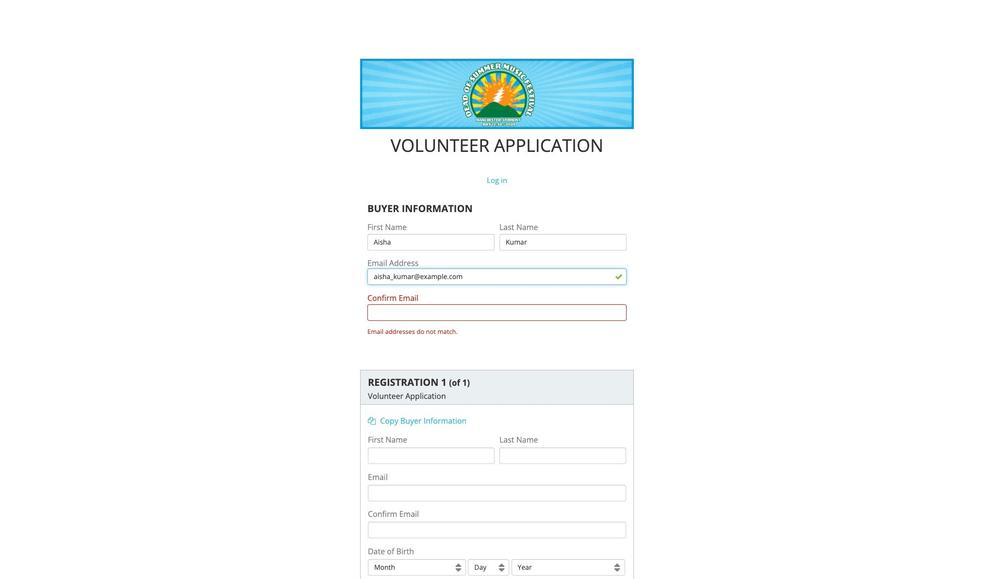 Task type: describe. For each thing, give the bounding box(es) containing it.
check image
[[615, 273, 623, 281]]

files o image
[[368, 417, 376, 425]]



Task type: locate. For each thing, give the bounding box(es) containing it.
None text field
[[500, 234, 627, 250], [368, 448, 495, 464], [500, 448, 626, 464], [500, 234, 627, 250], [368, 448, 495, 464], [500, 448, 626, 464]]

None text field
[[367, 234, 495, 250]]

None email field
[[367, 268, 627, 285], [367, 305, 627, 321], [368, 485, 626, 502], [368, 522, 626, 538], [367, 268, 627, 285], [367, 305, 627, 321], [368, 485, 626, 502], [368, 522, 626, 538]]



